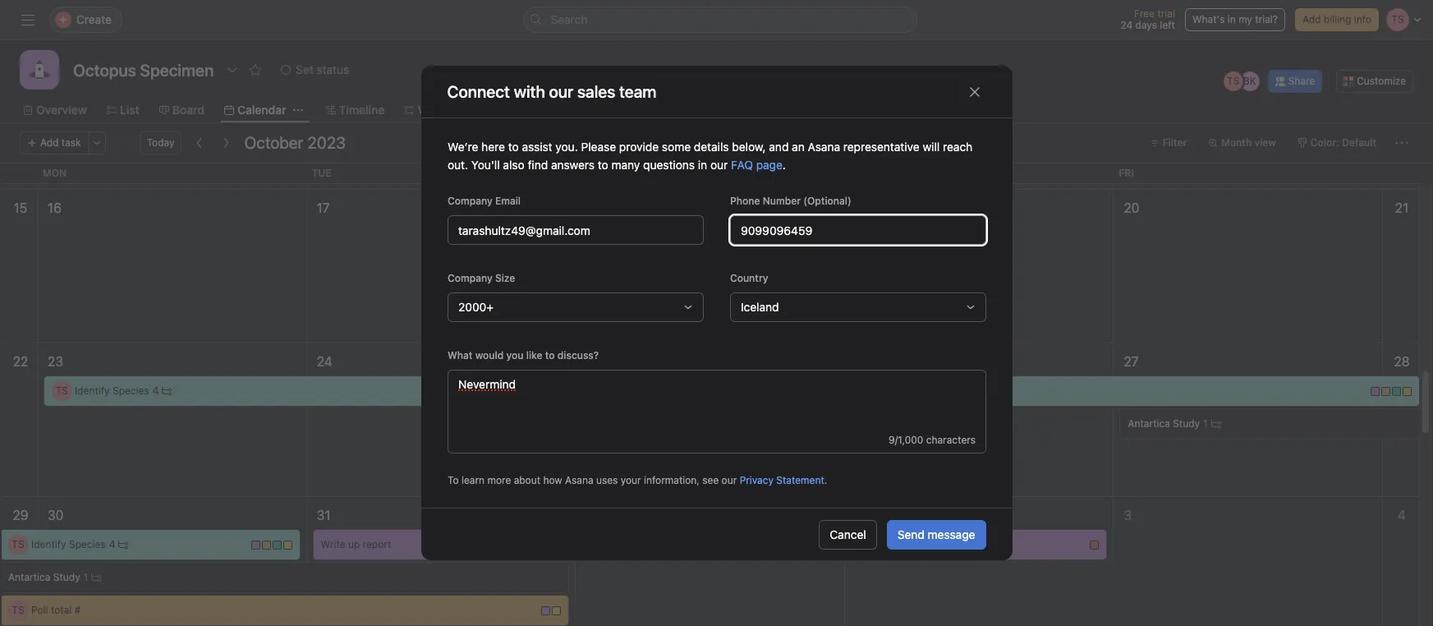 Task type: locate. For each thing, give the bounding box(es) containing it.
add task
[[40, 136, 81, 149], [789, 475, 831, 487]]

mon
[[43, 167, 67, 179]]

0 vertical spatial task
[[62, 136, 81, 149]]

list link
[[107, 101, 140, 119]]

like
[[526, 349, 542, 362]]

1 horizontal spatial 24
[[1121, 19, 1133, 31]]

we're here to assist you. please provide some details below, and an asana representative will reach out. you'll also find answers to many questions in our
[[447, 140, 973, 172]]

answers
[[551, 158, 595, 172]]

31
[[317, 508, 331, 523]]

0 horizontal spatial species
[[69, 538, 106, 551]]

task for the bottommost add task button
[[810, 475, 831, 487]]

to
[[508, 140, 519, 154], [598, 158, 608, 172], [545, 349, 555, 362]]

phone number (optional)
[[730, 195, 852, 207]]

poll
[[31, 604, 48, 616]]

find
[[528, 158, 548, 172]]

antartica down 27
[[1129, 417, 1171, 430]]

cancel button
[[820, 520, 877, 549]]

messages link
[[581, 101, 649, 119]]

24
[[1121, 19, 1133, 31], [317, 354, 333, 369]]

leftcount image for 1
[[1212, 419, 1222, 429]]

2 company from the top
[[447, 272, 492, 284]]

to right like
[[545, 349, 555, 362]]

you'll
[[471, 158, 500, 172]]

today button
[[139, 131, 182, 154]]

1 vertical spatial antartica
[[8, 571, 50, 583]]

antartica for 27
[[1129, 417, 1171, 430]]

23
[[48, 354, 63, 369]]

faq page .
[[731, 158, 786, 172]]

to up also
[[508, 140, 519, 154]]

add billing info
[[1303, 13, 1372, 25]]

add task button up cancel
[[768, 470, 838, 493]]

1 horizontal spatial add task
[[789, 475, 831, 487]]

0 vertical spatial to
[[508, 140, 519, 154]]

previous month image
[[193, 136, 207, 150]]

0 vertical spatial 1
[[1204, 417, 1209, 430]]

discuss?
[[557, 349, 599, 362]]

0 horizontal spatial in
[[698, 158, 707, 172]]

antartica up poll
[[8, 571, 50, 583]]

uses
[[596, 474, 618, 486]]

0 horizontal spatial 1
[[84, 571, 88, 583]]

asana
[[808, 140, 840, 154], [565, 474, 593, 486]]

november
[[586, 508, 648, 523]]

1 vertical spatial species
[[69, 538, 106, 551]]

0 horizontal spatial .
[[783, 158, 786, 172]]

1 vertical spatial study
[[53, 571, 80, 583]]

30
[[48, 508, 64, 523]]

fri
[[1120, 167, 1135, 179]]

1 vertical spatial identify
[[31, 538, 66, 551]]

asana right 'how'
[[565, 474, 593, 486]]

1 horizontal spatial 1
[[651, 508, 657, 523]]

None text field
[[69, 55, 218, 85]]

next month image
[[220, 136, 233, 150]]

add right privacy
[[789, 475, 808, 487]]

0 horizontal spatial identify
[[31, 538, 66, 551]]

task down overview on the top left of the page
[[62, 136, 81, 149]]

our right see
[[722, 474, 737, 486]]

free
[[1135, 7, 1155, 20]]

9/1,000 characters text field
[[458, 376, 976, 433]]

0 vertical spatial leftcount image
[[162, 386, 172, 396]]

our down details
[[710, 158, 728, 172]]

october
[[244, 133, 304, 152]]

share button
[[1269, 70, 1323, 93]]

task up cancel
[[810, 475, 831, 487]]

ts down 29
[[12, 538, 24, 551]]

add task button up mon at left top
[[20, 131, 88, 154]]

1 vertical spatial antartica study
[[8, 571, 80, 583]]

1 vertical spatial to
[[598, 158, 608, 172]]

to down "please"
[[598, 158, 608, 172]]

task
[[62, 136, 81, 149], [810, 475, 831, 487]]

and
[[769, 140, 789, 154]]

1 horizontal spatial in
[[1228, 13, 1237, 25]]

antartica study down 27
[[1129, 417, 1201, 430]]

report
[[363, 538, 391, 551]]

1 vertical spatial leftcount image
[[91, 573, 101, 583]]

privacy
[[740, 474, 774, 486]]

18
[[586, 201, 600, 215]]

0 vertical spatial our
[[549, 82, 574, 101]]

connect with our sales team dialog
[[421, 66, 1013, 560]]

0 horizontal spatial 24
[[317, 354, 333, 369]]

0 vertical spatial .
[[783, 158, 786, 172]]

poll total #
[[31, 604, 81, 616]]

1 horizontal spatial species
[[113, 385, 149, 397]]

company left email
[[447, 195, 492, 207]]

1 horizontal spatial asana
[[808, 140, 840, 154]]

1 horizontal spatial 4
[[153, 385, 159, 397]]

0 horizontal spatial task
[[62, 136, 81, 149]]

company for company size
[[447, 272, 492, 284]]

1 vertical spatial 24
[[317, 354, 333, 369]]

1 vertical spatial company
[[447, 272, 492, 284]]

connect
[[447, 82, 510, 101]]

add task up mon at left top
[[40, 136, 81, 149]]

1 horizontal spatial leftcount image
[[1212, 419, 1222, 429]]

in inside we're here to assist you. please provide some details below, and an asana representative will reach out. you'll also find answers to many questions in our
[[698, 158, 707, 172]]

0 horizontal spatial 4
[[109, 538, 115, 551]]

in down details
[[698, 158, 707, 172]]

timeline
[[339, 103, 385, 117]]

add task right privacy
[[789, 475, 831, 487]]

asana right an
[[808, 140, 840, 154]]

antartica study up poll
[[8, 571, 80, 583]]

2 horizontal spatial add
[[1303, 13, 1322, 25]]

0 vertical spatial study
[[1174, 417, 1201, 430]]

many
[[611, 158, 640, 172]]

in left my
[[1228, 13, 1237, 25]]

iceland
[[741, 300, 779, 314]]

2 vertical spatial 1
[[84, 571, 88, 583]]

our
[[549, 82, 574, 101], [710, 158, 728, 172], [722, 474, 737, 486]]

1 vertical spatial 4
[[1399, 508, 1407, 523]]

search button
[[523, 7, 917, 33]]

would
[[475, 349, 504, 362]]

. up cancel button on the right bottom of the page
[[824, 474, 827, 486]]

privacy statement link
[[740, 474, 824, 486]]

17
[[317, 201, 330, 215]]

add
[[1303, 13, 1322, 25], [40, 136, 59, 149], [789, 475, 808, 487]]

0 vertical spatial asana
[[808, 140, 840, 154]]

2 horizontal spatial 1
[[1204, 417, 1209, 430]]

1 vertical spatial leftcount image
[[119, 540, 129, 550]]

0 vertical spatial leftcount image
[[1212, 419, 1222, 429]]

0 horizontal spatial antartica study
[[8, 571, 80, 583]]

species
[[113, 385, 149, 397], [69, 538, 106, 551]]

timeline link
[[326, 101, 385, 119]]

0 horizontal spatial add task button
[[20, 131, 88, 154]]

1 vertical spatial task
[[810, 475, 831, 487]]

company up 2000+
[[447, 272, 492, 284]]

0 horizontal spatial study
[[53, 571, 80, 583]]

leftcount image
[[1212, 419, 1222, 429], [119, 540, 129, 550]]

connect with our sales team
[[447, 82, 657, 101]]

send
[[898, 527, 925, 541]]

info
[[1355, 13, 1372, 25]]

write
[[321, 538, 346, 551]]

1 horizontal spatial antartica study
[[1129, 417, 1201, 430]]

our right with
[[549, 82, 574, 101]]

what
[[447, 349, 472, 362]]

0 horizontal spatial add task
[[40, 136, 81, 149]]

0 vertical spatial antartica
[[1129, 417, 1171, 430]]

november 1
[[586, 508, 657, 523]]

1 vertical spatial identify species
[[31, 538, 106, 551]]

messages
[[594, 103, 649, 117]]

1 horizontal spatial add
[[789, 475, 808, 487]]

0 horizontal spatial leftcount image
[[119, 540, 129, 550]]

1 horizontal spatial antartica
[[1129, 417, 1171, 430]]

add inside button
[[1303, 13, 1322, 25]]

what would you like to discuss?
[[447, 349, 599, 362]]

trial?
[[1256, 13, 1279, 25]]

please
[[581, 140, 616, 154]]

1 horizontal spatial add task button
[[768, 470, 838, 493]]

1 vertical spatial our
[[710, 158, 728, 172]]

0 vertical spatial 24
[[1121, 19, 1133, 31]]

an
[[792, 140, 805, 154]]

1 vertical spatial .
[[824, 474, 827, 486]]

1 vertical spatial asana
[[565, 474, 593, 486]]

1 horizontal spatial leftcount image
[[162, 386, 172, 396]]

ts down 23
[[55, 385, 68, 397]]

company size
[[447, 272, 515, 284]]

16
[[48, 201, 62, 215]]

identify
[[75, 385, 110, 397], [31, 538, 66, 551]]

name@company.com text field
[[447, 215, 704, 245]]

. down and
[[783, 158, 786, 172]]

0 horizontal spatial antartica
[[8, 571, 50, 583]]

share
[[1289, 75, 1316, 87]]

overview link
[[23, 101, 87, 119]]

to
[[447, 474, 459, 486]]

1 horizontal spatial study
[[1174, 417, 1201, 430]]

my
[[1239, 13, 1253, 25]]

with
[[514, 82, 545, 101]]

ts left poll
[[12, 604, 24, 616]]

4
[[153, 385, 159, 397], [1399, 508, 1407, 523], [109, 538, 115, 551]]

2000+ button
[[447, 293, 704, 322]]

0 vertical spatial identify
[[75, 385, 110, 397]]

0 vertical spatial company
[[447, 195, 492, 207]]

0 horizontal spatial asana
[[565, 474, 593, 486]]

1 horizontal spatial task
[[810, 475, 831, 487]]

task for top add task button
[[62, 136, 81, 149]]

leftcount image
[[162, 386, 172, 396], [91, 573, 101, 583]]

add left billing on the top right of the page
[[1303, 13, 1322, 25]]

about
[[514, 474, 540, 486]]

1 company from the top
[[447, 195, 492, 207]]

study
[[1174, 417, 1201, 430], [53, 571, 80, 583]]

0 vertical spatial antartica study
[[1129, 417, 1201, 430]]

2 horizontal spatial to
[[598, 158, 608, 172]]

2023
[[307, 133, 346, 152]]

+1 888 888 8888 text field
[[730, 215, 987, 245]]

.
[[783, 158, 786, 172], [824, 474, 827, 486]]

0 vertical spatial add
[[1303, 13, 1322, 25]]

2 horizontal spatial 4
[[1399, 508, 1407, 523]]

1 for 30
[[84, 571, 88, 583]]

free trial 24 days left
[[1121, 7, 1176, 31]]

leftcount image for 1
[[91, 573, 101, 583]]

2 vertical spatial to
[[545, 349, 555, 362]]

your
[[621, 474, 641, 486]]

1 vertical spatial add task button
[[768, 470, 838, 493]]

1
[[1204, 417, 1209, 430], [651, 508, 657, 523], [84, 571, 88, 583]]

1 vertical spatial in
[[698, 158, 707, 172]]

1 vertical spatial add
[[40, 136, 59, 149]]

0 horizontal spatial leftcount image
[[91, 573, 101, 583]]

1 horizontal spatial to
[[545, 349, 555, 362]]

add up mon at left top
[[40, 136, 59, 149]]

add to starred image
[[249, 63, 262, 76]]

0 vertical spatial in
[[1228, 13, 1237, 25]]



Task type: vqa. For each thing, say whether or not it's contained in the screenshot.
mw
no



Task type: describe. For each thing, give the bounding box(es) containing it.
27
[[1124, 354, 1139, 369]]

2 vertical spatial our
[[722, 474, 737, 486]]

search
[[551, 12, 588, 26]]

learn
[[461, 474, 485, 486]]

20
[[1124, 201, 1140, 215]]

add billing info button
[[1296, 8, 1380, 31]]

1 horizontal spatial .
[[824, 474, 827, 486]]

reach
[[943, 140, 973, 154]]

2 vertical spatial 4
[[109, 538, 115, 551]]

leftcount image for 4
[[119, 540, 129, 550]]

today
[[147, 136, 175, 149]]

what's in my trial? button
[[1186, 8, 1286, 31]]

antartica study for 30
[[8, 571, 80, 583]]

write up report
[[321, 538, 391, 551]]

0 horizontal spatial to
[[508, 140, 519, 154]]

19
[[855, 201, 869, 215]]

assist
[[522, 140, 552, 154]]

tue
[[312, 167, 332, 179]]

billing
[[1325, 13, 1352, 25]]

calendar link
[[224, 101, 286, 119]]

antartica for 30
[[8, 571, 50, 583]]

1 for 27
[[1204, 417, 1209, 430]]

15
[[14, 201, 27, 215]]

size
[[495, 272, 515, 284]]

ts left bk
[[1228, 75, 1240, 87]]

total
[[51, 604, 72, 616]]

out.
[[447, 158, 468, 172]]

email
[[495, 195, 521, 207]]

provide
[[619, 140, 659, 154]]

3
[[1124, 508, 1132, 523]]

2000+
[[458, 300, 493, 314]]

we're
[[447, 140, 478, 154]]

page
[[756, 158, 783, 172]]

search list box
[[523, 7, 917, 33]]

9/1,000
[[889, 434, 924, 446]]

#
[[75, 604, 81, 616]]

board link
[[159, 101, 205, 119]]

list
[[120, 103, 140, 117]]

representative
[[843, 140, 920, 154]]

close this dialog image
[[968, 85, 982, 98]]

statement
[[776, 474, 824, 486]]

22
[[13, 354, 28, 369]]

25
[[589, 354, 605, 369]]

company email
[[447, 195, 521, 207]]

country
[[730, 272, 768, 284]]

workflow
[[418, 103, 469, 117]]

26
[[855, 354, 871, 369]]

message
[[928, 527, 976, 541]]

leftcount image for 4
[[162, 386, 172, 396]]

study for 30
[[53, 571, 80, 583]]

will
[[923, 140, 940, 154]]

see
[[702, 474, 719, 486]]

you
[[506, 349, 523, 362]]

antartica study for 27
[[1129, 417, 1201, 430]]

1 vertical spatial add task
[[789, 475, 831, 487]]

workflow link
[[405, 101, 469, 119]]

phone
[[730, 195, 760, 207]]

below,
[[732, 140, 766, 154]]

0 vertical spatial add task
[[40, 136, 81, 149]]

how
[[543, 474, 562, 486]]

0 vertical spatial 4
[[153, 385, 159, 397]]

to learn more about how asana uses your information, see our privacy statement .
[[447, 474, 827, 486]]

faq page link
[[731, 158, 783, 172]]

some
[[662, 140, 691, 154]]

calendar
[[237, 103, 286, 117]]

study for 27
[[1174, 417, 1201, 430]]

0 vertical spatial add task button
[[20, 131, 88, 154]]

days
[[1136, 19, 1158, 31]]

bk
[[1244, 75, 1257, 87]]

faq
[[731, 158, 753, 172]]

0 horizontal spatial add
[[40, 136, 59, 149]]

dashboard
[[502, 103, 561, 117]]

more
[[487, 474, 511, 486]]

details
[[694, 140, 729, 154]]

0 vertical spatial species
[[113, 385, 149, 397]]

in inside button
[[1228, 13, 1237, 25]]

number
[[763, 195, 801, 207]]

0 vertical spatial identify species
[[75, 385, 149, 397]]

left
[[1161, 19, 1176, 31]]

wed
[[581, 167, 604, 179]]

24 inside free trial 24 days left
[[1121, 19, 1133, 31]]

files link
[[668, 101, 707, 119]]

9/1,000 characters
[[889, 434, 976, 446]]

our inside we're here to assist you. please provide some details below, and an asana representative will reach out. you'll also find answers to many questions in our
[[710, 158, 728, 172]]

1 vertical spatial 1
[[651, 508, 657, 523]]

1 horizontal spatial identify
[[75, 385, 110, 397]]

2
[[855, 508, 863, 523]]

send message
[[898, 527, 976, 541]]

29
[[13, 508, 28, 523]]

send message button
[[887, 520, 987, 549]]

company for company email
[[447, 195, 492, 207]]

cancel
[[830, 527, 867, 541]]

rocket image
[[30, 60, 49, 80]]

asana inside we're here to assist you. please provide some details below, and an asana representative will reach out. you'll also find answers to many questions in our
[[808, 140, 840, 154]]

sales team
[[578, 82, 657, 101]]

files
[[682, 103, 707, 117]]

2 vertical spatial add
[[789, 475, 808, 487]]

dashboard link
[[489, 101, 561, 119]]

october 2023
[[244, 133, 346, 152]]



